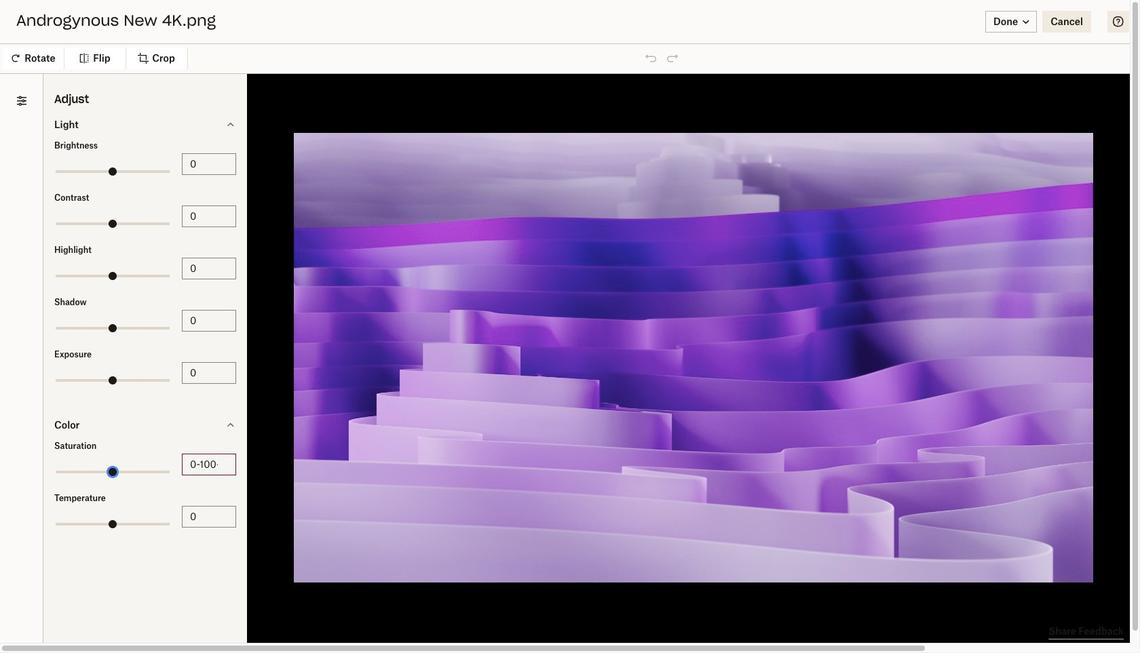 Task type: describe. For each thing, give the bounding box(es) containing it.
image - 07-green_blue_dm-4k.png 12/5/2023, 2:19:26 pm image
[[639, 604, 752, 654]]

image - 03-devhome_lm-4k.png 12/5/2023, 2:19:43 pm image
[[290, 604, 403, 654]]

image - aromanticasexual_4k.png 12/5/2023, 2:21:57 pm image
[[290, 372, 403, 485]]

image - 02-green_blue_dm-4k.png 12/5/2023, 2:20:17 pm image
[[174, 488, 287, 601]]

image - diamoric_4k.png 12/5/2023, 2:21:27 pm image
[[406, 372, 520, 485]]

image - 05-orange_lm-4k.png 12/5/2023, 2:19:45 pm image
[[174, 604, 287, 654]]

image - greenblue.png 12/5/2023, 2:23:30 pm image
[[290, 256, 403, 369]]

image - 06-yellow_lm-4k.png 12/5/2023, 2:20:00 pm image
[[755, 488, 868, 601]]

image - 03-blue_purple_dm-4k.png 12/5/2023, 2:20:29 pm image
[[755, 372, 868, 485]]

image - 08-green_blue_lm-4k.png 12/5/2023, 2:19:23 pm image
[[755, 604, 868, 654]]

image - multigender_4k.png 12/5/2023, 2:20:59 pm image
[[639, 372, 752, 485]]

image - pridewallpaper.png 12/5/2023, 2:22:29 pm image
[[871, 256, 984, 369]]

image - sapphic_4k.png 12/5/2023, 2:21:12 pm image
[[522, 372, 636, 485]]

image - 04-pink_orange_lm-4k.png 12/5/2023, 2:20:14 pm image
[[290, 488, 403, 601]]

image - 06-yellow_dm-4k.png 12/5/2023, 2:19:53 pm image
[[871, 488, 984, 601]]

image - transneutral_4k.png 12/5/2023, 2:23:34 pm image
[[174, 256, 287, 369]]

dropbox image
[[11, 41, 38, 68]]

image - aspec_4k.png 12/5/2023, 2:22:55 pm image
[[639, 256, 752, 369]]

image - 08-green_blue_dm-4k.png 12/5/2023, 2:19:30 pm image
[[522, 604, 636, 654]]

image - 04-pink_orange_dm-4k.png 12/5/2023, 2:20:04 pm image
[[522, 488, 636, 601]]



Task type: locate. For each thing, give the bounding box(es) containing it.
1 horizontal spatial tab list
[[417, 190, 570, 211]]

image - 01-purple_dm-4k.png 12/5/2023, 2:20:21 pm image
[[987, 372, 1101, 485]]

image - transfeminine_4k.png 12/5/2023, 2:22:40 pm image
[[755, 256, 868, 369]]

tab list
[[174, 190, 401, 211], [417, 190, 570, 211]]

image - androgynous new 4k.png 12/5/2023, 2:22:18 pm image
[[987, 256, 1101, 369]]

2 tab list from the left
[[417, 190, 570, 211]]

list item
[[0, 109, 163, 136]]

image - transmasculine_4k.png 12/5/2023, 2:23:06 pm image
[[522, 256, 636, 369]]

image - 01-purple_lm-4k.png 12/5/2023, 2:20:08 pm image
[[406, 488, 520, 601]]

image - multisexual_4k.png 12/5/2023, 2:22:11 pm image
[[174, 372, 287, 485]]

image - 02-green_blue_lm-4k.png 12/5/2023, 2:20:03 pm image
[[639, 488, 752, 601]]

image - 05-orange_dm-4k.png 12/5/2023, 2:19:50 pm image
[[987, 488, 1101, 601]]

0 horizontal spatial tab list
[[174, 190, 401, 211]]

image - 07-green_blue_lm-4k.png 12/5/2023, 2:19:16 pm image
[[871, 604, 984, 654]]

None range field
[[56, 170, 170, 173], [56, 222, 170, 225], [56, 275, 170, 277], [56, 327, 170, 330], [56, 379, 170, 382], [56, 471, 170, 474], [56, 523, 170, 526], [56, 170, 170, 173], [56, 222, 170, 225], [56, 275, 170, 277], [56, 327, 170, 330], [56, 379, 170, 382], [56, 471, 170, 474], [56, 523, 170, 526]]

dialog
[[0, 0, 1141, 654]]

image - 03-devhome_dm-4k.png 12/5/2023, 2:19:35 pm image
[[406, 604, 520, 654]]

None number field
[[190, 157, 228, 172], [190, 209, 228, 224], [190, 261, 228, 276], [190, 313, 228, 328], [190, 366, 228, 381], [190, 457, 228, 472], [190, 510, 228, 525], [190, 157, 228, 172], [190, 209, 228, 224], [190, 261, 228, 276], [190, 313, 228, 328], [190, 366, 228, 381], [190, 457, 228, 472], [190, 510, 228, 525]]

list
[[0, 74, 163, 281]]

Photo Zoom Slider range field
[[616, 200, 703, 201]]

alert
[[0, 0, 1141, 27]]

group
[[0, 311, 163, 446]]

image - 02-wave_dm-4k.png 12/5/2023, 2:19:13 pm image
[[987, 604, 1101, 654]]

image - 03-blue_purple_lm-4k.png 12/5/2023, 2:20:22 pm image
[[871, 372, 984, 485]]

image - demifluidnew_4k.png 12/5/2023, 2:23:22 pm image
[[406, 256, 520, 369]]

1 tab list from the left
[[174, 190, 401, 211]]



Task type: vqa. For each thing, say whether or not it's contained in the screenshot.
the Image - 03-DevHome_DM-4K.png 12/5/2023, 2:19:35 PM
yes



